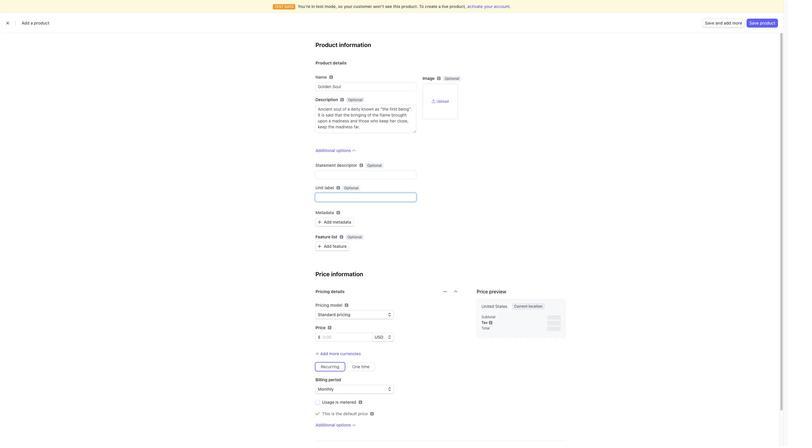Task type: vqa. For each thing, say whether or not it's contained in the screenshot.
right disputed
no



Task type: locate. For each thing, give the bounding box(es) containing it.
additional options button down the
[[315, 422, 356, 428]]

0 vertical spatial more
[[732, 20, 742, 25]]

additional options down the
[[315, 423, 351, 428]]

$
[[318, 335, 320, 340]]

1 horizontal spatial your
[[484, 4, 493, 9]]

0 vertical spatial a
[[438, 4, 441, 9]]

Search… search field
[[313, 3, 459, 10]]

options
[[336, 148, 351, 153], [336, 423, 351, 428]]

metadata
[[333, 220, 351, 225]]

0 horizontal spatial save
[[705, 20, 714, 25]]

you're
[[298, 4, 310, 9]]

descriptor
[[337, 163, 357, 168]]

mode,
[[325, 4, 337, 9]]

unit label
[[315, 185, 334, 190]]

add
[[724, 20, 731, 25]]

location
[[528, 304, 542, 309]]

is
[[335, 400, 339, 405], [331, 411, 335, 416]]

1 vertical spatial additional options button
[[315, 422, 356, 428]]

additional options button
[[315, 148, 356, 154], [315, 422, 356, 428]]

1 svg image from the top
[[318, 220, 321, 224]]

1 horizontal spatial save
[[749, 20, 759, 25]]

your right activate
[[484, 4, 493, 9]]

1 vertical spatial additional options
[[315, 423, 351, 428]]

metered
[[340, 400, 356, 405]]

2 options from the top
[[336, 423, 351, 428]]

optional for image
[[445, 76, 459, 81]]

product up the product details at the left
[[315, 41, 338, 48]]

recurring
[[321, 364, 339, 369]]

pricing inside button
[[315, 289, 330, 294]]

details for product details
[[333, 60, 347, 65]]

create
[[425, 4, 437, 9]]

1 pricing from the top
[[315, 289, 330, 294]]

2 additional options from the top
[[315, 423, 351, 428]]

options up descriptor
[[336, 148, 351, 153]]

0 vertical spatial product
[[315, 41, 338, 48]]

1 horizontal spatial product
[[760, 20, 775, 25]]

0 vertical spatial additional options
[[315, 148, 351, 153]]

additional options up the statement descriptor
[[315, 148, 351, 153]]

0 vertical spatial additional options button
[[315, 148, 356, 154]]

save and add more
[[705, 20, 742, 25]]

billing period
[[315, 377, 341, 382]]

0 horizontal spatial a
[[31, 20, 33, 25]]

to
[[419, 4, 424, 9]]

is for this
[[331, 411, 335, 416]]

pricing
[[315, 289, 330, 294], [315, 303, 329, 308]]

1 vertical spatial details
[[331, 289, 345, 294]]

activate
[[467, 4, 483, 9]]

additional
[[315, 148, 335, 153], [315, 423, 335, 428]]

more
[[732, 20, 742, 25], [329, 351, 339, 356]]

pricing for pricing model
[[315, 303, 329, 308]]

see
[[385, 4, 392, 9]]

product
[[34, 20, 49, 25], [760, 20, 775, 25]]

0 horizontal spatial is
[[331, 411, 335, 416]]

you're in test mode, so your customer won't see this product. to create a live product, activate your account .
[[298, 4, 511, 9]]

optional
[[445, 76, 459, 81], [348, 98, 363, 102], [367, 163, 382, 168], [344, 186, 358, 190], [347, 235, 362, 239]]

test
[[316, 4, 324, 9]]

tab list
[[154, 44, 618, 55]]

is left the
[[331, 411, 335, 416]]

save
[[705, 20, 714, 25], [749, 20, 759, 25]]

0 vertical spatial additional
[[315, 148, 335, 153]]

product inside button
[[760, 20, 775, 25]]

0 vertical spatial details
[[333, 60, 347, 65]]

details up model
[[331, 289, 345, 294]]

price left preview
[[477, 289, 488, 294]]

more up recurring
[[329, 351, 339, 356]]

1 your from the left
[[344, 4, 352, 9]]

1 vertical spatial options
[[336, 423, 351, 428]]

additional options
[[315, 148, 351, 153], [315, 423, 351, 428]]

info element
[[345, 304, 348, 307]]

period
[[328, 377, 341, 382]]

1 options from the top
[[336, 148, 351, 153]]

label
[[325, 185, 334, 190]]

statement descriptor
[[315, 163, 357, 168]]

svg image
[[318, 220, 321, 224], [318, 245, 321, 248]]

1 product from the top
[[315, 41, 338, 48]]

model
[[330, 303, 342, 308]]

optional right label
[[344, 186, 358, 190]]

2 product from the left
[[760, 20, 775, 25]]

1 vertical spatial pricing
[[315, 303, 329, 308]]

0 vertical spatial is
[[335, 400, 339, 405]]

pricing left model
[[315, 303, 329, 308]]

svg image inside add feature button
[[318, 245, 321, 248]]

your
[[344, 4, 352, 9], [484, 4, 493, 9]]

billing
[[315, 377, 327, 382]]

add for add feature
[[324, 244, 332, 249]]

statement
[[315, 163, 336, 168]]

details down product information
[[333, 60, 347, 65]]

0 vertical spatial price
[[315, 271, 330, 278]]

0 vertical spatial svg image
[[318, 220, 321, 224]]

None text field
[[315, 171, 416, 179], [315, 193, 416, 202], [315, 171, 416, 179], [315, 193, 416, 202]]

1 vertical spatial more
[[329, 351, 339, 356]]

product up name
[[315, 60, 332, 65]]

add a product
[[22, 20, 49, 25]]

svg image down the feature
[[318, 245, 321, 248]]

is right usage
[[335, 400, 339, 405]]

pricing up 'pricing model'
[[315, 289, 330, 294]]

feature
[[315, 234, 330, 239]]

0 horizontal spatial product
[[34, 20, 49, 25]]

optional down premium plan, sunglasses, etc. text field
[[348, 98, 363, 102]]

1 vertical spatial additional
[[315, 423, 335, 428]]

svg image inside add metadata button
[[318, 220, 321, 224]]

options down this is the default price
[[336, 423, 351, 428]]

pricing for pricing details
[[315, 289, 330, 294]]

1 vertical spatial product
[[315, 60, 332, 65]]

price up $
[[315, 325, 325, 330]]

a
[[438, 4, 441, 9], [31, 20, 33, 25]]

1 vertical spatial is
[[331, 411, 335, 416]]

add more currencies
[[320, 351, 361, 356]]

0 vertical spatial information
[[339, 41, 371, 48]]

preview
[[489, 289, 506, 294]]

1 vertical spatial svg image
[[318, 245, 321, 248]]

optional right image
[[445, 76, 459, 81]]

price
[[315, 271, 330, 278], [477, 289, 488, 294], [315, 325, 325, 330]]

1 additional options from the top
[[315, 148, 351, 153]]

1 product from the left
[[34, 20, 49, 25]]

2 pricing from the top
[[315, 303, 329, 308]]

2 additional from the top
[[315, 423, 335, 428]]

states
[[495, 304, 507, 309]]

details
[[333, 60, 347, 65], [331, 289, 345, 294]]

0 horizontal spatial your
[[344, 4, 352, 9]]

one
[[352, 364, 360, 369]]

2 svg image from the top
[[318, 245, 321, 248]]

save left and
[[705, 20, 714, 25]]

price
[[358, 411, 368, 416]]

your right so
[[344, 4, 352, 9]]

1 horizontal spatial is
[[335, 400, 339, 405]]

additional up statement
[[315, 148, 335, 153]]

feature
[[333, 244, 347, 249]]

currencies
[[340, 351, 361, 356]]

price up "pricing details"
[[315, 271, 330, 278]]

product,
[[450, 4, 466, 9]]

additional options for second "additional options" button
[[315, 423, 351, 428]]

optional for feature list
[[347, 235, 362, 239]]

the
[[336, 411, 342, 416]]

product
[[315, 41, 338, 48], [315, 60, 332, 65]]

save right add
[[749, 20, 759, 25]]

price preview
[[477, 289, 506, 294]]

1 vertical spatial information
[[331, 271, 363, 278]]

0 vertical spatial pricing
[[315, 289, 330, 294]]

details inside button
[[331, 289, 345, 294]]

this
[[393, 4, 400, 9]]

additional down this
[[315, 423, 335, 428]]

products
[[154, 33, 189, 43]]

customer
[[353, 4, 372, 9]]

1 save from the left
[[705, 20, 714, 25]]

pricing details button
[[312, 285, 440, 297]]

2 save from the left
[[749, 20, 759, 25]]

0 horizontal spatial more
[[329, 351, 339, 356]]

save and add more button
[[702, 19, 745, 27]]

additional options button up the statement descriptor
[[315, 148, 356, 154]]

svg image down the metadata
[[318, 220, 321, 224]]

0 vertical spatial options
[[336, 148, 351, 153]]

current
[[514, 304, 528, 309]]

add metadata
[[324, 220, 351, 225]]

1 horizontal spatial a
[[438, 4, 441, 9]]

more right add
[[732, 20, 742, 25]]

this
[[322, 411, 330, 416]]

upload button
[[432, 99, 449, 104]]

feature list
[[315, 234, 337, 239]]

description
[[315, 97, 338, 102]]

optional right descriptor
[[367, 163, 382, 168]]

tax
[[481, 320, 488, 325]]

2 product from the top
[[315, 60, 332, 65]]

optional down metadata
[[347, 235, 362, 239]]

1 vertical spatial price
[[477, 289, 488, 294]]

information
[[339, 41, 371, 48], [331, 271, 363, 278]]



Task type: describe. For each thing, give the bounding box(es) containing it.
info image
[[345, 304, 348, 307]]

svg image for add feature
[[318, 245, 321, 248]]

search…
[[323, 4, 338, 9]]

save product
[[749, 20, 775, 25]]

usd
[[375, 335, 383, 340]]

so
[[338, 4, 343, 9]]

and
[[715, 20, 723, 25]]

Ancient soul of a deity known as "the first being". It is said that the bringing of the flame brought upon a madness and those who keep her close, keep the madness far. text field
[[315, 105, 416, 133]]

united
[[481, 304, 494, 309]]

product.
[[401, 4, 418, 9]]

1 additional options button from the top
[[315, 148, 356, 154]]

total
[[481, 326, 490, 331]]

add for add a product
[[22, 20, 29, 25]]

optional for statement descriptor
[[367, 163, 382, 168]]

save for save product
[[749, 20, 759, 25]]

$ button
[[315, 333, 320, 341]]

live
[[442, 4, 448, 9]]

optional for unit label
[[344, 186, 358, 190]]

subtotal
[[481, 315, 495, 319]]

list
[[331, 234, 337, 239]]

product for product information
[[315, 41, 338, 48]]

information for price information
[[331, 271, 363, 278]]

time
[[361, 364, 370, 369]]

product details
[[315, 60, 347, 65]]

additional options for 1st "additional options" button
[[315, 148, 351, 153]]

details for pricing details
[[331, 289, 345, 294]]

in
[[311, 4, 315, 9]]

pricing model
[[315, 303, 342, 308]]

unit
[[315, 185, 323, 190]]

information for product information
[[339, 41, 371, 48]]

price for price information
[[315, 271, 330, 278]]

add more currencies button
[[315, 351, 361, 357]]

won't
[[373, 4, 384, 9]]

svg image for add metadata
[[318, 220, 321, 224]]

save for save and add more
[[705, 20, 714, 25]]

usd button
[[372, 333, 394, 341]]

usage is metered
[[322, 400, 356, 405]]

2 additional options button from the top
[[315, 422, 356, 428]]

account
[[494, 4, 510, 9]]

one time
[[352, 364, 370, 369]]

pricing details
[[315, 289, 345, 294]]

svg image
[[443, 290, 447, 294]]

current location
[[514, 304, 542, 309]]

price for price preview
[[477, 289, 488, 294]]

add feature button
[[315, 242, 349, 251]]

activate your account link
[[467, 4, 510, 9]]

upload
[[437, 99, 449, 104]]

1 vertical spatial a
[[31, 20, 33, 25]]

usage
[[322, 400, 334, 405]]

add for add more currencies
[[320, 351, 328, 356]]

is for usage
[[335, 400, 339, 405]]

info image
[[489, 321, 492, 324]]

united states
[[481, 304, 507, 309]]

name
[[315, 75, 327, 80]]

image
[[423, 76, 435, 81]]

Premium Plan, sunglasses, etc. text field
[[315, 83, 416, 91]]

2 your from the left
[[484, 4, 493, 9]]

1 horizontal spatial more
[[732, 20, 742, 25]]

add for add metadata
[[324, 220, 332, 225]]

0.00 text field
[[320, 333, 372, 341]]

.
[[510, 4, 511, 9]]

default
[[343, 411, 357, 416]]

product information
[[315, 41, 371, 48]]

optional for description
[[348, 98, 363, 102]]

2 vertical spatial price
[[315, 325, 325, 330]]

add metadata button
[[315, 218, 354, 226]]

this is the default price
[[322, 411, 368, 416]]

1 additional from the top
[[315, 148, 335, 153]]

add feature
[[324, 244, 347, 249]]

product for product details
[[315, 60, 332, 65]]

price information
[[315, 271, 363, 278]]

metadata
[[315, 210, 334, 215]]

save product button
[[747, 19, 778, 27]]



